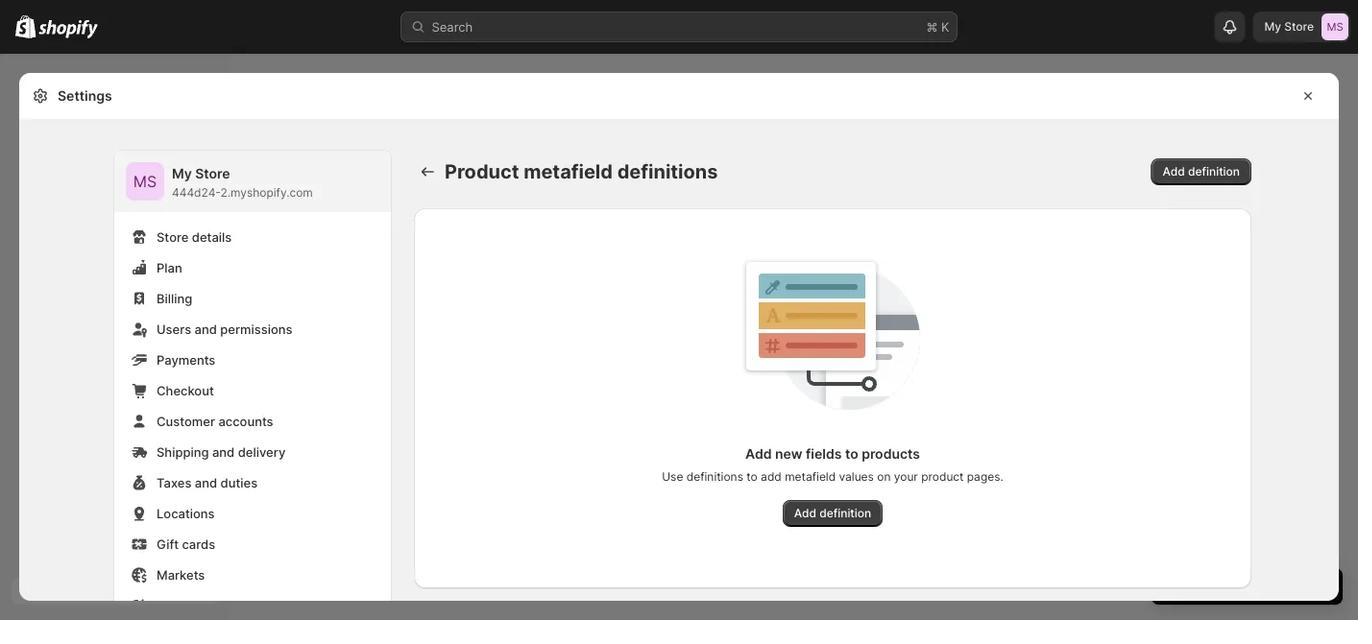 Task type: describe. For each thing, give the bounding box(es) containing it.
shopify image
[[15, 15, 36, 38]]

details
[[192, 230, 232, 244]]

⌘
[[926, 19, 938, 34]]

my store
[[1264, 20, 1314, 34]]

customer accounts
[[157, 414, 273, 429]]

2.myshopify.com
[[220, 186, 313, 200]]

store for my store 444d24-2.myshopify.com
[[195, 166, 230, 182]]

channels
[[251, 598, 304, 613]]

definitions inside add new fields to products use definitions to add metafield values on your product pages.
[[686, 470, 743, 484]]

definition for the leftmost add definition link
[[819, 507, 871, 521]]

shopify image
[[39, 20, 98, 39]]

taxes and duties
[[157, 475, 258, 490]]

0 vertical spatial add definition link
[[1151, 158, 1251, 185]]

ms button
[[126, 162, 164, 201]]

shop settings menu element
[[114, 151, 391, 620]]

users
[[157, 322, 191, 337]]

add new fields to products use definitions to add metafield values on your product pages.
[[662, 446, 1003, 484]]

on
[[877, 470, 891, 484]]

products
[[862, 446, 920, 462]]

plan
[[157, 260, 182, 275]]

0 vertical spatial definitions
[[617, 160, 718, 183]]

plan link
[[126, 255, 379, 281]]

add inside add new fields to products use definitions to add metafield values on your product pages.
[[745, 446, 772, 462]]

k
[[941, 19, 949, 34]]

payments link
[[126, 347, 379, 374]]

0 vertical spatial to
[[845, 446, 858, 462]]

users and permissions
[[157, 322, 292, 337]]

search
[[432, 19, 473, 34]]

billing
[[157, 291, 192, 306]]

add definition for top add definition link
[[1163, 165, 1240, 179]]

add definition for the leftmost add definition link
[[794, 507, 871, 521]]

my store image inside shop settings menu element
[[126, 162, 164, 201]]

gift cards link
[[126, 531, 379, 558]]

apps and sales channels link
[[126, 593, 379, 619]]

gift
[[157, 537, 179, 552]]

taxes
[[157, 475, 192, 490]]

and for users
[[195, 322, 217, 337]]

metafield inside add new fields to products use definitions to add metafield values on your product pages.
[[785, 470, 836, 484]]

sales
[[216, 598, 247, 613]]

product pages.
[[921, 470, 1003, 484]]



Task type: vqa. For each thing, say whether or not it's contained in the screenshot.
"Marketing" 'link'
no



Task type: locate. For each thing, give the bounding box(es) containing it.
1 horizontal spatial my store image
[[1322, 13, 1348, 40]]

1 vertical spatial add definition link
[[783, 500, 883, 527]]

accounts
[[218, 414, 273, 429]]

1 horizontal spatial metafield
[[785, 470, 836, 484]]

my store 444d24-2.myshopify.com
[[172, 166, 313, 200]]

my store image right my store
[[1322, 13, 1348, 40]]

fields
[[806, 446, 842, 462]]

2 horizontal spatial store
[[1284, 20, 1314, 34]]

1 vertical spatial my store image
[[126, 162, 164, 201]]

shipping and delivery
[[157, 445, 286, 460]]

new
[[775, 446, 803, 462]]

2 horizontal spatial add
[[1163, 165, 1185, 179]]

use
[[662, 470, 683, 484]]

and
[[195, 322, 217, 337], [212, 445, 235, 460], [195, 475, 217, 490], [191, 598, 213, 613]]

definitions
[[617, 160, 718, 183], [686, 470, 743, 484]]

and for shipping
[[212, 445, 235, 460]]

1 vertical spatial definition
[[819, 507, 871, 521]]

1 horizontal spatial add
[[794, 507, 816, 521]]

store for my store
[[1284, 20, 1314, 34]]

your
[[894, 470, 918, 484]]

0 horizontal spatial metafield
[[524, 160, 613, 183]]

my
[[1264, 20, 1281, 34], [172, 166, 192, 182]]

markets
[[157, 568, 205, 583]]

0 horizontal spatial add
[[745, 446, 772, 462]]

store inside store details link
[[157, 230, 189, 244]]

add
[[761, 470, 782, 484]]

add definition
[[1163, 165, 1240, 179], [794, 507, 871, 521]]

0 horizontal spatial add definition link
[[783, 500, 883, 527]]

1 vertical spatial definitions
[[686, 470, 743, 484]]

cards
[[182, 537, 215, 552]]

customer accounts link
[[126, 408, 379, 435]]

0 horizontal spatial definition
[[819, 507, 871, 521]]

my store image
[[1322, 13, 1348, 40], [126, 162, 164, 201]]

0 horizontal spatial add definition
[[794, 507, 871, 521]]

locations
[[157, 506, 215, 521]]

1 horizontal spatial to
[[845, 446, 858, 462]]

0 vertical spatial metafield
[[524, 160, 613, 183]]

1 vertical spatial add definition
[[794, 507, 871, 521]]

0 vertical spatial add
[[1163, 165, 1185, 179]]

to left add
[[747, 470, 758, 484]]

my for my store 444d24-2.myshopify.com
[[172, 166, 192, 182]]

definition for top add definition link
[[1188, 165, 1240, 179]]

my store image left 444d24-
[[126, 162, 164, 201]]

payments
[[157, 352, 215, 367]]

taxes and duties link
[[126, 470, 379, 497]]

store details link
[[126, 224, 379, 251]]

0 vertical spatial my store image
[[1322, 13, 1348, 40]]

duties
[[220, 475, 258, 490]]

and down 'customer accounts'
[[212, 445, 235, 460]]

store
[[1284, 20, 1314, 34], [195, 166, 230, 182], [157, 230, 189, 244]]

billing link
[[126, 285, 379, 312]]

and right users
[[195, 322, 217, 337]]

0 horizontal spatial store
[[157, 230, 189, 244]]

values
[[839, 470, 874, 484]]

⌘ k
[[926, 19, 949, 34]]

1 vertical spatial store
[[195, 166, 230, 182]]

and right taxes
[[195, 475, 217, 490]]

checkout
[[157, 383, 214, 398]]

to up values
[[845, 446, 858, 462]]

to
[[845, 446, 858, 462], [747, 470, 758, 484]]

0 vertical spatial definition
[[1188, 165, 1240, 179]]

1 vertical spatial to
[[747, 470, 758, 484]]

and for taxes
[[195, 475, 217, 490]]

and for apps
[[191, 598, 213, 613]]

1 horizontal spatial definition
[[1188, 165, 1240, 179]]

1 horizontal spatial my
[[1264, 20, 1281, 34]]

product metafield definitions
[[445, 160, 718, 183]]

metafield down fields
[[785, 470, 836, 484]]

444d24-
[[172, 186, 220, 200]]

add
[[1163, 165, 1185, 179], [745, 446, 772, 462], [794, 507, 816, 521]]

gift cards
[[157, 537, 215, 552]]

my for my store
[[1264, 20, 1281, 34]]

customer
[[157, 414, 215, 429]]

settings dialog
[[19, 73, 1339, 620]]

add definition link
[[1151, 158, 1251, 185], [783, 500, 883, 527]]

1 horizontal spatial add definition
[[1163, 165, 1240, 179]]

1 horizontal spatial store
[[195, 166, 230, 182]]

1 vertical spatial add
[[745, 446, 772, 462]]

my inside "my store 444d24-2.myshopify.com"
[[172, 166, 192, 182]]

apps and sales channels
[[157, 598, 304, 613]]

store details
[[157, 230, 232, 244]]

settings
[[58, 88, 112, 104]]

delivery
[[238, 445, 286, 460]]

checkout link
[[126, 377, 379, 404]]

shipping
[[157, 445, 209, 460]]

0 vertical spatial my
[[1264, 20, 1281, 34]]

store inside "my store 444d24-2.myshopify.com"
[[195, 166, 230, 182]]

1 vertical spatial my
[[172, 166, 192, 182]]

0 horizontal spatial to
[[747, 470, 758, 484]]

0 horizontal spatial my
[[172, 166, 192, 182]]

0 horizontal spatial my store image
[[126, 162, 164, 201]]

and right apps
[[191, 598, 213, 613]]

0 vertical spatial add definition
[[1163, 165, 1240, 179]]

locations link
[[126, 500, 379, 527]]

permissions
[[220, 322, 292, 337]]

apps
[[157, 598, 187, 613]]

2 vertical spatial store
[[157, 230, 189, 244]]

definition
[[1188, 165, 1240, 179], [819, 507, 871, 521]]

1 horizontal spatial add definition link
[[1151, 158, 1251, 185]]

dialog
[[1347, 55, 1358, 620]]

0 vertical spatial store
[[1284, 20, 1314, 34]]

markets link
[[126, 562, 379, 589]]

metafield
[[524, 160, 613, 183], [785, 470, 836, 484]]

product
[[445, 160, 519, 183]]

shipping and delivery link
[[126, 439, 379, 466]]

2 vertical spatial add
[[794, 507, 816, 521]]

metafield right product
[[524, 160, 613, 183]]

1 vertical spatial metafield
[[785, 470, 836, 484]]

users and permissions link
[[126, 316, 379, 343]]



